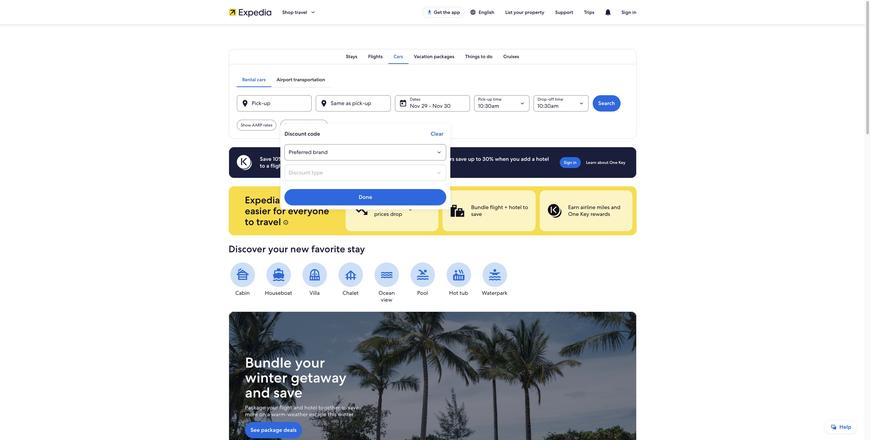 Task type: describe. For each thing, give the bounding box(es) containing it.
airline
[[581, 204, 596, 211]]

travel sale activities deals image
[[229, 312, 637, 440]]

airport
[[277, 77, 293, 83]]

travel inside expedia makes it easier for everyone to travel
[[257, 216, 281, 228]]

pool
[[418, 290, 428, 297]]

about
[[598, 160, 609, 165]]

save 10% or more on over 100,000 hotels with member prices. also, members save up to 30% when you add a hotel to a flight
[[260, 155, 549, 169]]

sign in button
[[617, 4, 642, 20]]

to left 10%
[[260, 162, 265, 169]]

and inside earn airline miles and one key rewards
[[611, 204, 621, 211]]

10%
[[273, 155, 283, 163]]

get the app
[[434, 9, 460, 15]]

easier
[[245, 205, 271, 217]]

rewards
[[591, 211, 611, 218]]

aarp
[[252, 122, 263, 128]]

your for list
[[514, 9, 524, 15]]

tab list containing stays
[[229, 49, 637, 64]]

1 vertical spatial and
[[245, 383, 270, 402]]

in inside dropdown button
[[633, 9, 637, 15]]

codes
[[302, 122, 313, 128]]

this
[[328, 411, 337, 418]]

bundle for flight
[[471, 204, 489, 211]]

waterpark button
[[481, 263, 509, 297]]

cars
[[394, 53, 403, 60]]

bundle your winter getaway and save package your flight and hotel together to save more on a warm-weather escape this winter.
[[245, 354, 359, 418]]

save
[[260, 155, 272, 163]]

a left 10%
[[267, 162, 270, 169]]

cruises link
[[498, 49, 525, 64]]

0 vertical spatial one
[[610, 160, 618, 165]]

shop travel button
[[277, 4, 322, 20]]

to inside expedia makes it easier for everyone to travel
[[245, 216, 254, 228]]

get for get alerts if flight prices drop
[[374, 204, 384, 211]]

to inside bundle flight + hotel to save
[[523, 204, 529, 211]]

packages
[[434, 53, 455, 60]]

bundle flight + hotel to save
[[471, 204, 529, 218]]

stays link
[[341, 49, 363, 64]]

support
[[556, 9, 574, 15]]

add
[[521, 155, 531, 163]]

to right up
[[476, 155, 482, 163]]

discount code
[[285, 130, 320, 137]]

see
[[251, 427, 260, 434]]

cabin
[[236, 290, 250, 297]]

cabin button
[[229, 263, 257, 297]]

tub
[[460, 290, 469, 297]]

one inside earn airline miles and one key rewards
[[569, 211, 579, 218]]

hotel inside 'bundle your winter getaway and save package your flight and hotel together to save more on a warm-weather escape this winter.'
[[305, 404, 317, 411]]

it
[[313, 194, 319, 206]]

hotels
[[348, 155, 364, 163]]

a right add at the right of page
[[532, 155, 535, 163]]

30
[[444, 102, 451, 110]]

cars link
[[389, 49, 409, 64]]

discount codes
[[285, 122, 313, 128]]

with
[[365, 155, 376, 163]]

ocean view
[[379, 290, 395, 303]]

learn about one key link
[[584, 157, 629, 168]]

to inside things to do link
[[481, 53, 486, 60]]

29
[[422, 102, 428, 110]]

save up warm-
[[274, 383, 303, 402]]

trips
[[585, 9, 595, 15]]

list your property link
[[500, 6, 550, 18]]

travel inside 'dropdown button'
[[295, 9, 307, 15]]

3 out of 3 element
[[540, 191, 633, 231]]

to inside 'bundle your winter getaway and save package your flight and hotel together to save more on a warm-weather escape this winter.'
[[342, 404, 347, 411]]

discover
[[229, 243, 266, 255]]

discount codes button
[[281, 120, 328, 131]]

when
[[495, 155, 509, 163]]

villa
[[310, 290, 320, 297]]

flight inside get alerts if flight prices drop
[[404, 204, 417, 211]]

view
[[381, 296, 393, 303]]

flight inside bundle flight + hotel to save
[[490, 204, 503, 211]]

over
[[313, 155, 325, 163]]

tab list containing rental cars
[[237, 72, 331, 87]]

english button
[[465, 6, 500, 18]]

on inside save 10% or more on over 100,000 hotels with member prices. also, members save up to 30% when you add a hotel to a flight
[[306, 155, 312, 163]]

done button
[[285, 189, 447, 205]]

makes
[[283, 194, 310, 206]]

2 vertical spatial and
[[294, 404, 303, 411]]

member
[[377, 155, 399, 163]]

sign in inside the bundle your winter getaway and save main content
[[564, 160, 577, 165]]

villa button
[[301, 263, 329, 297]]

nov 29 - nov 30
[[410, 102, 451, 110]]

code
[[308, 130, 320, 137]]

save inside bundle flight + hotel to save
[[471, 211, 482, 218]]

winter
[[245, 368, 287, 387]]

-
[[429, 102, 432, 110]]

new
[[291, 243, 309, 255]]

for
[[273, 205, 286, 217]]

get for get the app
[[434, 9, 442, 15]]

xsmall image
[[284, 220, 289, 225]]

miles
[[597, 204, 610, 211]]

drop
[[390, 211, 402, 218]]

sign inside the bundle your winter getaway and save main content
[[564, 160, 573, 165]]

prices.
[[400, 155, 416, 163]]

hotel inside bundle flight + hotel to save
[[509, 204, 522, 211]]



Task type: vqa. For each thing, say whether or not it's contained in the screenshot.
Bundle flight + hotel to save
yes



Task type: locate. For each thing, give the bounding box(es) containing it.
1 horizontal spatial sign
[[622, 9, 632, 15]]

0 horizontal spatial one
[[569, 211, 579, 218]]

discount up 'discount code' at the left top of the page
[[285, 122, 301, 128]]

nov left 29
[[410, 102, 420, 110]]

up
[[468, 155, 475, 163]]

hot tub
[[450, 290, 469, 297]]

a
[[532, 155, 535, 163], [267, 162, 270, 169], [267, 411, 270, 418]]

0 horizontal spatial in
[[574, 160, 577, 165]]

flight inside save 10% or more on over 100,000 hotels with member prices. also, members save up to 30% when you add a hotel to a flight
[[271, 162, 284, 169]]

get inside get the app link
[[434, 9, 442, 15]]

discount for discount codes
[[285, 122, 301, 128]]

save inside save 10% or more on over 100,000 hotels with member prices. also, members save up to 30% when you add a hotel to a flight
[[456, 155, 467, 163]]

to right + at the top of page
[[523, 204, 529, 211]]

bundle inside bundle flight + hotel to save
[[471, 204, 489, 211]]

save right this
[[348, 404, 359, 411]]

2 out of 3 element
[[443, 191, 536, 231]]

and right warm-
[[294, 404, 303, 411]]

a left warm-
[[267, 411, 270, 418]]

0 vertical spatial bundle
[[471, 204, 489, 211]]

your for bundle
[[295, 354, 325, 372]]

1 horizontal spatial key
[[619, 160, 626, 165]]

0 horizontal spatial nov
[[410, 102, 420, 110]]

vacation packages
[[414, 53, 455, 60]]

sign right communication center icon
[[622, 9, 632, 15]]

done
[[359, 194, 373, 201]]

weather
[[288, 411, 308, 418]]

key right earn
[[581, 211, 590, 218]]

discount down discount codes
[[285, 130, 307, 137]]

on inside 'bundle your winter getaway and save package your flight and hotel together to save more on a warm-weather escape this winter.'
[[259, 411, 266, 418]]

1 vertical spatial tab list
[[237, 72, 331, 87]]

sign in left learn
[[564, 160, 577, 165]]

1 vertical spatial get
[[374, 204, 384, 211]]

0 horizontal spatial key
[[581, 211, 590, 218]]

communication center icon image
[[604, 8, 613, 16]]

nov right -
[[433, 102, 443, 110]]

see package deals
[[251, 427, 297, 434]]

0 vertical spatial on
[[306, 155, 312, 163]]

vacation packages link
[[409, 49, 460, 64]]

property
[[525, 9, 545, 15]]

flight up deals on the bottom of the page
[[279, 404, 292, 411]]

0 horizontal spatial sign in
[[564, 160, 577, 165]]

0 horizontal spatial on
[[259, 411, 266, 418]]

2 discount from the top
[[285, 130, 307, 137]]

shop
[[283, 9, 294, 15]]

flights
[[369, 53, 383, 60]]

30%
[[483, 155, 494, 163]]

or
[[284, 155, 290, 163]]

0 horizontal spatial more
[[245, 411, 258, 418]]

0 horizontal spatial sign
[[564, 160, 573, 165]]

more inside 'bundle your winter getaway and save package your flight and hotel together to save more on a warm-weather escape this winter.'
[[245, 411, 258, 418]]

1 vertical spatial sign
[[564, 160, 573, 165]]

hot tub button
[[445, 263, 473, 297]]

+
[[505, 204, 508, 211]]

1 horizontal spatial and
[[294, 404, 303, 411]]

airport transportation
[[277, 77, 325, 83]]

trailing image
[[310, 9, 316, 15]]

1 horizontal spatial nov
[[433, 102, 443, 110]]

bundle inside 'bundle your winter getaway and save package your flight and hotel together to save more on a warm-weather escape this winter.'
[[245, 354, 292, 372]]

flight inside 'bundle your winter getaway and save package your flight and hotel together to save more on a warm-weather escape this winter.'
[[279, 404, 292, 411]]

1 vertical spatial more
[[245, 411, 258, 418]]

2 horizontal spatial hotel
[[537, 155, 549, 163]]

package
[[261, 427, 282, 434]]

more up see
[[245, 411, 258, 418]]

list
[[506, 9, 513, 15]]

1 vertical spatial key
[[581, 211, 590, 218]]

see package deals link
[[245, 422, 302, 439]]

0 horizontal spatial travel
[[257, 216, 281, 228]]

0 horizontal spatial get
[[374, 204, 384, 211]]

on left warm-
[[259, 411, 266, 418]]

small image
[[470, 9, 476, 15]]

hotel right add at the right of page
[[537, 155, 549, 163]]

1 vertical spatial one
[[569, 211, 579, 218]]

on left over
[[306, 155, 312, 163]]

a inside 'bundle your winter getaway and save package your flight and hotel together to save more on a warm-weather escape this winter.'
[[267, 411, 270, 418]]

to
[[481, 53, 486, 60], [476, 155, 482, 163], [260, 162, 265, 169], [523, 204, 529, 211], [245, 216, 254, 228], [342, 404, 347, 411]]

0 vertical spatial and
[[611, 204, 621, 211]]

rental
[[242, 77, 256, 83]]

one left airline
[[569, 211, 579, 218]]

ocean
[[379, 290, 395, 297]]

discount for discount code
[[285, 130, 307, 137]]

show aarp rates
[[241, 122, 273, 128]]

flight left + at the top of page
[[490, 204, 503, 211]]

expedia
[[245, 194, 280, 206]]

0 horizontal spatial and
[[245, 383, 270, 402]]

get right download the app button image
[[434, 9, 442, 15]]

you
[[511, 155, 520, 163]]

learn
[[587, 160, 597, 165]]

save
[[456, 155, 467, 163], [471, 211, 482, 218], [274, 383, 303, 402], [348, 404, 359, 411]]

sign inside dropdown button
[[622, 9, 632, 15]]

1 vertical spatial bundle
[[245, 354, 292, 372]]

list your property
[[506, 9, 545, 15]]

0 vertical spatial get
[[434, 9, 442, 15]]

show
[[241, 122, 251, 128]]

search
[[599, 100, 616, 107]]

one
[[610, 160, 618, 165], [569, 211, 579, 218]]

1 horizontal spatial bundle
[[471, 204, 489, 211]]

0 vertical spatial sign
[[622, 9, 632, 15]]

0 vertical spatial in
[[633, 9, 637, 15]]

0 vertical spatial discount
[[285, 122, 301, 128]]

0 vertical spatial key
[[619, 160, 626, 165]]

and right 'miles'
[[611, 204, 621, 211]]

save left up
[[456, 155, 467, 163]]

discover your new favorite stay
[[229, 243, 365, 255]]

1 vertical spatial in
[[574, 160, 577, 165]]

0 vertical spatial travel
[[295, 9, 307, 15]]

english
[[479, 9, 495, 15]]

hotel left together on the bottom
[[305, 404, 317, 411]]

stays
[[346, 53, 358, 60]]

100,000
[[326, 155, 347, 163]]

favorite
[[312, 243, 346, 255]]

1 horizontal spatial travel
[[295, 9, 307, 15]]

support link
[[550, 6, 579, 18]]

rental cars
[[242, 77, 266, 83]]

if
[[400, 204, 403, 211]]

discount
[[285, 122, 301, 128], [285, 130, 307, 137]]

0 horizontal spatial bundle
[[245, 354, 292, 372]]

in left learn
[[574, 160, 577, 165]]

waterpark
[[482, 290, 508, 297]]

chalet
[[343, 290, 359, 297]]

more inside save 10% or more on over 100,000 hotels with member prices. also, members save up to 30% when you add a hotel to a flight
[[291, 155, 304, 163]]

2 nov from the left
[[433, 102, 443, 110]]

2 vertical spatial hotel
[[305, 404, 317, 411]]

hotel right + at the top of page
[[509, 204, 522, 211]]

escape
[[309, 411, 327, 418]]

in right communication center icon
[[633, 9, 637, 15]]

2 horizontal spatial and
[[611, 204, 621, 211]]

key right about
[[619, 160, 626, 165]]

expedia logo image
[[229, 7, 272, 17]]

sign left learn
[[564, 160, 573, 165]]

1 nov from the left
[[410, 102, 420, 110]]

rates
[[264, 122, 273, 128]]

1 horizontal spatial one
[[610, 160, 618, 165]]

to left the do
[[481, 53, 486, 60]]

1 horizontal spatial on
[[306, 155, 312, 163]]

save left + at the top of page
[[471, 211, 482, 218]]

sign in link
[[560, 157, 581, 168]]

travel left xsmall icon
[[257, 216, 281, 228]]

1 horizontal spatial sign in
[[622, 9, 637, 15]]

hotel
[[537, 155, 549, 163], [509, 204, 522, 211], [305, 404, 317, 411]]

airport transportation link
[[271, 72, 331, 87]]

1 vertical spatial sign in
[[564, 160, 577, 165]]

sign in inside dropdown button
[[622, 9, 637, 15]]

1 horizontal spatial get
[[434, 9, 442, 15]]

bundle
[[471, 204, 489, 211], [245, 354, 292, 372]]

0 vertical spatial more
[[291, 155, 304, 163]]

0 vertical spatial tab list
[[229, 49, 637, 64]]

things
[[466, 53, 480, 60]]

1 horizontal spatial more
[[291, 155, 304, 163]]

flight right if
[[404, 204, 417, 211]]

and up package
[[245, 383, 270, 402]]

more right 'or'
[[291, 155, 304, 163]]

key inside earn airline miles and one key rewards
[[581, 211, 590, 218]]

travel
[[295, 9, 307, 15], [257, 216, 281, 228]]

hot
[[450, 290, 459, 297]]

1 discount from the top
[[285, 122, 301, 128]]

also,
[[418, 155, 430, 163]]

package
[[245, 404, 266, 411]]

things to do
[[466, 53, 493, 60]]

prices
[[374, 211, 389, 218]]

stay
[[348, 243, 365, 255]]

0 vertical spatial hotel
[[537, 155, 549, 163]]

sign in right communication center icon
[[622, 9, 637, 15]]

key
[[619, 160, 626, 165], [581, 211, 590, 218]]

clear
[[431, 130, 444, 137]]

expedia makes it easier for everyone to travel
[[245, 194, 329, 228]]

get the app link
[[423, 7, 465, 18]]

bundle your winter getaway and save main content
[[0, 24, 866, 440]]

1 vertical spatial hotel
[[509, 204, 522, 211]]

your for discover
[[268, 243, 288, 255]]

bundle for your
[[245, 354, 292, 372]]

nov
[[410, 102, 420, 110], [433, 102, 443, 110]]

houseboat button
[[265, 263, 293, 297]]

nov 29 - nov 30 button
[[395, 95, 470, 112]]

earn
[[569, 204, 579, 211]]

get left alerts
[[374, 204, 384, 211]]

1 horizontal spatial in
[[633, 9, 637, 15]]

0 vertical spatial sign in
[[622, 9, 637, 15]]

tab list
[[229, 49, 637, 64], [237, 72, 331, 87]]

download the app button image
[[427, 10, 433, 15]]

1 vertical spatial discount
[[285, 130, 307, 137]]

ocean view button
[[373, 263, 401, 303]]

app
[[452, 9, 460, 15]]

houseboat
[[265, 290, 292, 297]]

1 horizontal spatial hotel
[[509, 204, 522, 211]]

earn airline miles and one key rewards
[[569, 204, 621, 218]]

trips link
[[579, 6, 600, 18]]

flight left 'or'
[[271, 162, 284, 169]]

transportation
[[294, 77, 325, 83]]

to right this
[[342, 404, 347, 411]]

to down expedia
[[245, 216, 254, 228]]

1 vertical spatial travel
[[257, 216, 281, 228]]

1 out of 3 element
[[346, 191, 439, 231]]

1 vertical spatial on
[[259, 411, 266, 418]]

0 horizontal spatial hotel
[[305, 404, 317, 411]]

one right about
[[610, 160, 618, 165]]

together
[[319, 404, 340, 411]]

cruises
[[504, 53, 520, 60]]

search button
[[593, 95, 621, 112]]

travel left trailing icon
[[295, 9, 307, 15]]

getaway
[[291, 368, 347, 387]]

do
[[487, 53, 493, 60]]

winter.
[[338, 411, 355, 418]]

hotel inside save 10% or more on over 100,000 hotels with member prices. also, members save up to 30% when you add a hotel to a flight
[[537, 155, 549, 163]]

discount inside button
[[285, 122, 301, 128]]

get inside get alerts if flight prices drop
[[374, 204, 384, 211]]

in inside main content
[[574, 160, 577, 165]]



